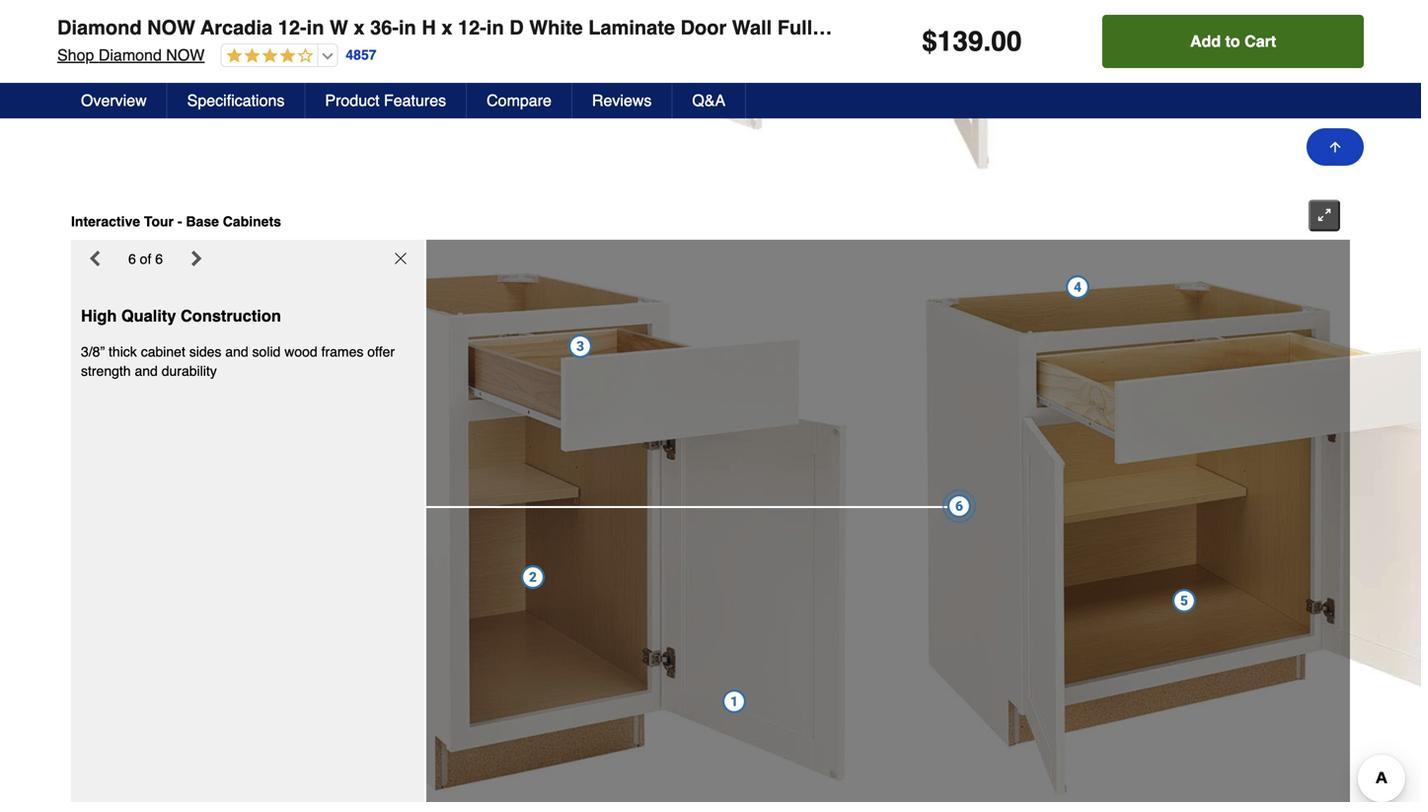 Task type: vqa. For each thing, say whether or not it's contained in the screenshot.
d
yes



Task type: locate. For each thing, give the bounding box(es) containing it.
diamond
[[57, 16, 142, 39], [99, 46, 162, 64]]

now up shop diamond now
[[147, 16, 195, 39]]

base
[[186, 214, 219, 230]]

.
[[984, 26, 991, 57]]

2 6 from the left
[[155, 251, 163, 267]]

laminate
[[589, 16, 675, 39]]

1 horizontal spatial and
[[225, 344, 248, 360]]

0 horizontal spatial door
[[681, 16, 727, 39]]

x
[[354, 16, 365, 39], [442, 16, 453, 39]]

1 6 from the left
[[128, 251, 136, 267]]

1 door from the left
[[681, 16, 727, 39]]

fully
[[778, 16, 824, 39]]

diamond up 'overview'
[[99, 46, 162, 64]]

shop
[[57, 46, 94, 64]]

12- right h
[[458, 16, 487, 39]]

add
[[1190, 32, 1221, 50]]

1 horizontal spatial 12-
[[458, 16, 487, 39]]

and down cabinet
[[135, 363, 158, 379]]

0 horizontal spatial 12-
[[278, 16, 307, 39]]

6 right "of"
[[155, 251, 163, 267]]

and
[[225, 344, 248, 360], [135, 363, 158, 379]]

12- up 4 stars image
[[278, 16, 307, 39]]

cart
[[1245, 32, 1276, 50]]

6
[[128, 251, 136, 267], [155, 251, 163, 267]]

interactive tour - base cabinets
[[71, 214, 281, 230]]

door left wall
[[681, 16, 727, 39]]

1 in from the left
[[307, 16, 324, 39]]

cabinet
[[939, 16, 1012, 39]]

cabinet
[[141, 344, 185, 360]]

1 horizontal spatial 6
[[155, 251, 163, 267]]

in left w
[[307, 16, 324, 39]]

quality
[[121, 307, 176, 326]]

12-
[[278, 16, 307, 39], [458, 16, 487, 39]]

specifications button
[[167, 83, 305, 118]]

high quality construction
[[81, 307, 281, 326]]

4 stars image
[[221, 47, 313, 66]]

6 left "of"
[[128, 251, 136, 267]]

x right w
[[354, 16, 365, 39]]

now
[[147, 16, 195, 39], [166, 46, 205, 64]]

door
[[681, 16, 727, 39], [1251, 16, 1297, 39]]

now down arcadia
[[166, 46, 205, 64]]

x right h
[[442, 16, 453, 39]]

white
[[529, 16, 583, 39]]

and left solid
[[225, 344, 248, 360]]

durability
[[162, 363, 217, 379]]

in
[[307, 16, 324, 39], [399, 16, 416, 39], [487, 16, 504, 39]]

offer
[[367, 344, 395, 360]]

2 horizontal spatial in
[[487, 16, 504, 39]]

arcadia
[[201, 16, 273, 39]]

0 horizontal spatial in
[[307, 16, 324, 39]]

w
[[330, 16, 348, 39]]

1 horizontal spatial x
[[442, 16, 453, 39]]

wood
[[285, 344, 318, 360]]

wall
[[732, 16, 772, 39]]

door right to
[[1251, 16, 1297, 39]]

thick
[[109, 344, 137, 360]]

in left the d
[[487, 16, 504, 39]]

overview button
[[61, 83, 167, 118]]

0 horizontal spatial 6
[[128, 251, 136, 267]]

q&a button
[[673, 83, 746, 118]]

diamond now arcadia 12-in w x 36-in h x 12-in d white laminate door wall fully assembled cabinet (recessed panel shaker door style)
[[57, 16, 1356, 39]]

arrow up image
[[1328, 139, 1343, 155]]

style)
[[1302, 16, 1356, 39]]

interactive
[[71, 214, 140, 230]]

1 horizontal spatial in
[[399, 16, 416, 39]]

1 vertical spatial and
[[135, 363, 158, 379]]

6 of 6
[[128, 251, 163, 267]]

1 horizontal spatial door
[[1251, 16, 1297, 39]]

frames
[[321, 344, 364, 360]]

0 vertical spatial now
[[147, 16, 195, 39]]

1 vertical spatial diamond
[[99, 46, 162, 64]]

0 horizontal spatial x
[[354, 16, 365, 39]]

$
[[922, 26, 937, 57]]

add to cart button
[[1103, 15, 1364, 68]]

1 vertical spatial now
[[166, 46, 205, 64]]

00
[[991, 26, 1022, 57]]

in left h
[[399, 16, 416, 39]]

diamond up the shop
[[57, 16, 142, 39]]

2 in from the left
[[399, 16, 416, 39]]

shaker
[[1179, 16, 1245, 39]]

sides
[[189, 344, 222, 360]]

-
[[178, 214, 182, 230]]

3/8"
[[81, 344, 105, 360]]



Task type: describe. For each thing, give the bounding box(es) containing it.
construction
[[181, 307, 281, 326]]

(recessed
[[1017, 16, 1116, 39]]

3/8" thick cabinet sides and solid wood frames offer strength and durability
[[81, 344, 395, 379]]

compare button
[[467, 83, 572, 118]]

2 12- from the left
[[458, 16, 487, 39]]

high
[[81, 307, 117, 326]]

2 door from the left
[[1251, 16, 1297, 39]]

add to cart
[[1190, 32, 1276, 50]]

cabinets
[[223, 214, 281, 230]]

of
[[140, 251, 151, 267]]

$ 139 . 00
[[922, 26, 1022, 57]]

tour
[[144, 214, 174, 230]]

4857
[[346, 47, 377, 63]]

specifications
[[187, 91, 285, 110]]

panel
[[1121, 16, 1174, 39]]

strength
[[81, 363, 131, 379]]

2 x from the left
[[442, 16, 453, 39]]

reviews
[[592, 91, 652, 110]]

h
[[422, 16, 436, 39]]

1 x from the left
[[354, 16, 365, 39]]

reviews button
[[572, 83, 673, 118]]

product features button
[[305, 83, 467, 118]]

features
[[384, 91, 446, 110]]

0 vertical spatial diamond
[[57, 16, 142, 39]]

3 in from the left
[[487, 16, 504, 39]]

to
[[1226, 32, 1240, 50]]

139
[[937, 26, 984, 57]]

overview
[[81, 91, 147, 110]]

product features
[[325, 91, 446, 110]]

solid
[[252, 344, 281, 360]]

compare
[[487, 91, 552, 110]]

product
[[325, 91, 380, 110]]

d
[[510, 16, 524, 39]]

36-
[[370, 16, 399, 39]]

shop diamond now
[[57, 46, 205, 64]]

1 12- from the left
[[278, 16, 307, 39]]

assembled
[[829, 16, 934, 39]]

0 vertical spatial and
[[225, 344, 248, 360]]

0 horizontal spatial and
[[135, 363, 158, 379]]

q&a
[[692, 91, 726, 110]]



